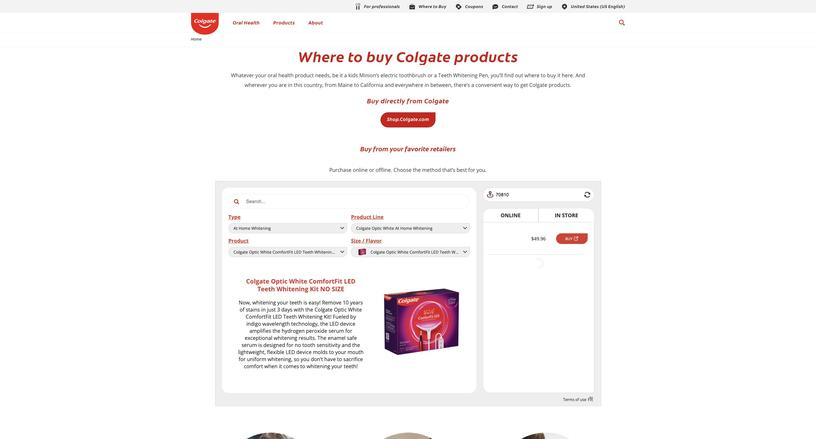Task type: vqa. For each thing, say whether or not it's contained in the screenshot.
you.
yes



Task type: describe. For each thing, give the bounding box(es) containing it.
best
[[457, 166, 467, 174]]

out
[[516, 72, 524, 79]]

here.
[[562, 72, 575, 79]]

between,
[[431, 81, 453, 89]]

location icon image
[[561, 3, 569, 10]]

1 horizontal spatial from
[[374, 144, 389, 153]]

purchase
[[330, 166, 352, 174]]

way
[[504, 81, 513, 89]]

product
[[295, 72, 314, 79]]

this
[[294, 81, 303, 89]]

you'll
[[491, 72, 503, 79]]

1 horizontal spatial a
[[434, 72, 437, 79]]

products.
[[549, 81, 572, 89]]

health
[[244, 19, 260, 26]]

method
[[422, 166, 441, 174]]

kids
[[349, 72, 358, 79]]

needs,
[[315, 72, 331, 79]]

1 vertical spatial your
[[390, 144, 404, 153]]

buy from your favorite retailers
[[361, 144, 456, 153]]

favorite
[[405, 144, 429, 153]]

oral health button
[[233, 19, 260, 26]]

to left get
[[515, 81, 520, 89]]

oral health
[[233, 19, 260, 26]]

2 horizontal spatial a
[[472, 81, 475, 89]]

convenient
[[476, 81, 503, 89]]

maine
[[338, 81, 353, 89]]

teeth
[[439, 72, 452, 79]]

buy directly from colgate
[[367, 96, 449, 105]]

to down kids
[[354, 81, 359, 89]]

coupons icon image
[[455, 3, 463, 10]]

for professionals icon image
[[354, 3, 362, 11]]

whitening
[[454, 72, 478, 79]]

offline.
[[376, 166, 393, 174]]

everywhere
[[396, 81, 424, 89]]

0 vertical spatial buy
[[367, 46, 393, 66]]

find
[[505, 72, 514, 79]]

get
[[521, 81, 528, 89]]

colgate® logo image
[[191, 13, 219, 35]]

home
[[191, 36, 202, 42]]

colgate for from
[[425, 96, 449, 105]]

oral
[[233, 19, 243, 26]]

where to buy icon image
[[409, 3, 416, 10]]

1 it from the left
[[340, 72, 343, 79]]

california
[[361, 81, 384, 89]]

health
[[279, 72, 294, 79]]

retailers
[[431, 144, 456, 153]]

products button
[[274, 19, 295, 26]]

online
[[353, 166, 368, 174]]

to up kids
[[348, 46, 363, 66]]

toothbrush
[[400, 72, 427, 79]]

1 in from the left
[[288, 81, 293, 89]]

about
[[309, 19, 323, 26]]



Task type: locate. For each thing, give the bounding box(es) containing it.
buy up electric
[[367, 46, 393, 66]]

0 horizontal spatial it
[[340, 72, 343, 79]]

colgate down where
[[530, 81, 548, 89]]

oral
[[268, 72, 277, 79]]

buy
[[367, 96, 379, 105], [361, 144, 372, 153]]

it right be
[[340, 72, 343, 79]]

are
[[279, 81, 287, 89]]

0 vertical spatial buy
[[367, 96, 379, 105]]

purchase online or offline. choose the method that's best for you.
[[330, 166, 487, 174]]

0 vertical spatial or
[[428, 72, 433, 79]]

you.
[[477, 166, 487, 174]]

buy for buy from your favorite retailers
[[361, 144, 372, 153]]

buy up online
[[361, 144, 372, 153]]

where
[[298, 46, 345, 66]]

0 vertical spatial your
[[256, 72, 267, 79]]

in
[[288, 81, 293, 89], [425, 81, 429, 89]]

from
[[325, 81, 337, 89], [407, 96, 423, 105], [374, 144, 389, 153]]

or up "between,"
[[428, 72, 433, 79]]

whatever your oral health product needs, be it a kids minion's electric toothbrush or a teeth whitening pen, you'll find out where to buy it here. and wherever you are in this country, from maine to california and everywhere in between, there's a convenient way to get colgate products.
[[231, 72, 586, 89]]

contact icon image
[[492, 3, 500, 10]]

or
[[428, 72, 433, 79], [369, 166, 375, 174]]

your left "favorite"
[[390, 144, 404, 153]]

or right online
[[369, 166, 375, 174]]

in left "between,"
[[425, 81, 429, 89]]

your inside whatever your oral health product needs, be it a kids minion's electric toothbrush or a teeth whitening pen, you'll find out where to buy it here. and wherever you are in this country, from maine to california and everywhere in between, there's a convenient way to get colgate products.
[[256, 72, 267, 79]]

there's
[[454, 81, 470, 89]]

0 horizontal spatial a
[[344, 72, 347, 79]]

from inside whatever your oral health product needs, be it a kids minion's electric toothbrush or a teeth whitening pen, you'll find out where to buy it here. and wherever you are in this country, from maine to california and everywhere in between, there's a convenient way to get colgate products.
[[325, 81, 337, 89]]

from down everywhere
[[407, 96, 423, 105]]

to right where
[[541, 72, 546, 79]]

that's
[[443, 166, 456, 174]]

0 horizontal spatial or
[[369, 166, 375, 174]]

1 horizontal spatial or
[[428, 72, 433, 79]]

to
[[348, 46, 363, 66], [541, 72, 546, 79], [354, 81, 359, 89], [515, 81, 520, 89]]

0 horizontal spatial from
[[325, 81, 337, 89]]

1 horizontal spatial your
[[390, 144, 404, 153]]

None search field
[[619, 16, 626, 29]]

in right are
[[288, 81, 293, 89]]

it left here.
[[558, 72, 561, 79]]

and
[[576, 72, 586, 79]]

buy
[[367, 46, 393, 66], [548, 72, 557, 79]]

from down be
[[325, 81, 337, 89]]

for
[[469, 166, 476, 174]]

or inside whatever your oral health product needs, be it a kids minion's electric toothbrush or a teeth whitening pen, you'll find out where to buy it here. and wherever you are in this country, from maine to california and everywhere in between, there's a convenient way to get colgate products.
[[428, 72, 433, 79]]

your
[[256, 72, 267, 79], [390, 144, 404, 153]]

it
[[340, 72, 343, 79], [558, 72, 561, 79]]

you
[[269, 81, 278, 89]]

shop.colgate.com
[[387, 116, 430, 122]]

buy inside whatever your oral health product needs, be it a kids minion's electric toothbrush or a teeth whitening pen, you'll find out where to buy it here. and wherever you are in this country, from maine to california and everywhere in between, there's a convenient way to get colgate products.
[[548, 72, 557, 79]]

sign up icon image
[[527, 3, 535, 10]]

your up wherever
[[256, 72, 267, 79]]

colgate up the toothbrush
[[397, 46, 451, 66]]

products
[[455, 46, 519, 66]]

0 horizontal spatial in
[[288, 81, 293, 89]]

2 vertical spatial colgate
[[425, 96, 449, 105]]

document
[[215, 181, 602, 406]]

buy up products.
[[548, 72, 557, 79]]

0 horizontal spatial your
[[256, 72, 267, 79]]

1 vertical spatial or
[[369, 166, 375, 174]]

colgate down "between,"
[[425, 96, 449, 105]]

1 horizontal spatial it
[[558, 72, 561, 79]]

2 in from the left
[[425, 81, 429, 89]]

2 vertical spatial from
[[374, 144, 389, 153]]

2 horizontal spatial from
[[407, 96, 423, 105]]

where to buy colgate products
[[298, 46, 519, 66]]

and
[[385, 81, 394, 89]]

about button
[[309, 19, 323, 26]]

1 vertical spatial buy
[[361, 144, 372, 153]]

products
[[274, 19, 295, 26]]

0 horizontal spatial buy
[[367, 46, 393, 66]]

a left kids
[[344, 72, 347, 79]]

from up the offline.
[[374, 144, 389, 153]]

colgate inside whatever your oral health product needs, be it a kids minion's electric toothbrush or a teeth whitening pen, you'll find out where to buy it here. and wherever you are in this country, from maine to california and everywhere in between, there's a convenient way to get colgate products.
[[530, 81, 548, 89]]

whatever
[[231, 72, 254, 79]]

minion's
[[360, 72, 380, 79]]

be
[[333, 72, 339, 79]]

directly
[[381, 96, 406, 105]]

a left teeth
[[434, 72, 437, 79]]

1 horizontal spatial buy
[[548, 72, 557, 79]]

a
[[344, 72, 347, 79], [434, 72, 437, 79], [472, 81, 475, 89]]

colgate
[[397, 46, 451, 66], [530, 81, 548, 89], [425, 96, 449, 105]]

choose
[[394, 166, 412, 174]]

1 vertical spatial from
[[407, 96, 423, 105]]

1 horizontal spatial in
[[425, 81, 429, 89]]

country,
[[304, 81, 324, 89]]

a right there's
[[472, 81, 475, 89]]

where
[[525, 72, 540, 79]]

buy down california
[[367, 96, 379, 105]]

the
[[413, 166, 421, 174]]

1 vertical spatial buy
[[548, 72, 557, 79]]

1 vertical spatial colgate
[[530, 81, 548, 89]]

0 vertical spatial from
[[325, 81, 337, 89]]

buy for buy directly from colgate
[[367, 96, 379, 105]]

home link
[[187, 36, 206, 42]]

wherever
[[245, 81, 267, 89]]

0 vertical spatial colgate
[[397, 46, 451, 66]]

electric
[[381, 72, 398, 79]]

shop.colgate.com link
[[381, 112, 436, 127]]

pen,
[[479, 72, 490, 79]]

colgate for buy
[[397, 46, 451, 66]]

2 it from the left
[[558, 72, 561, 79]]



